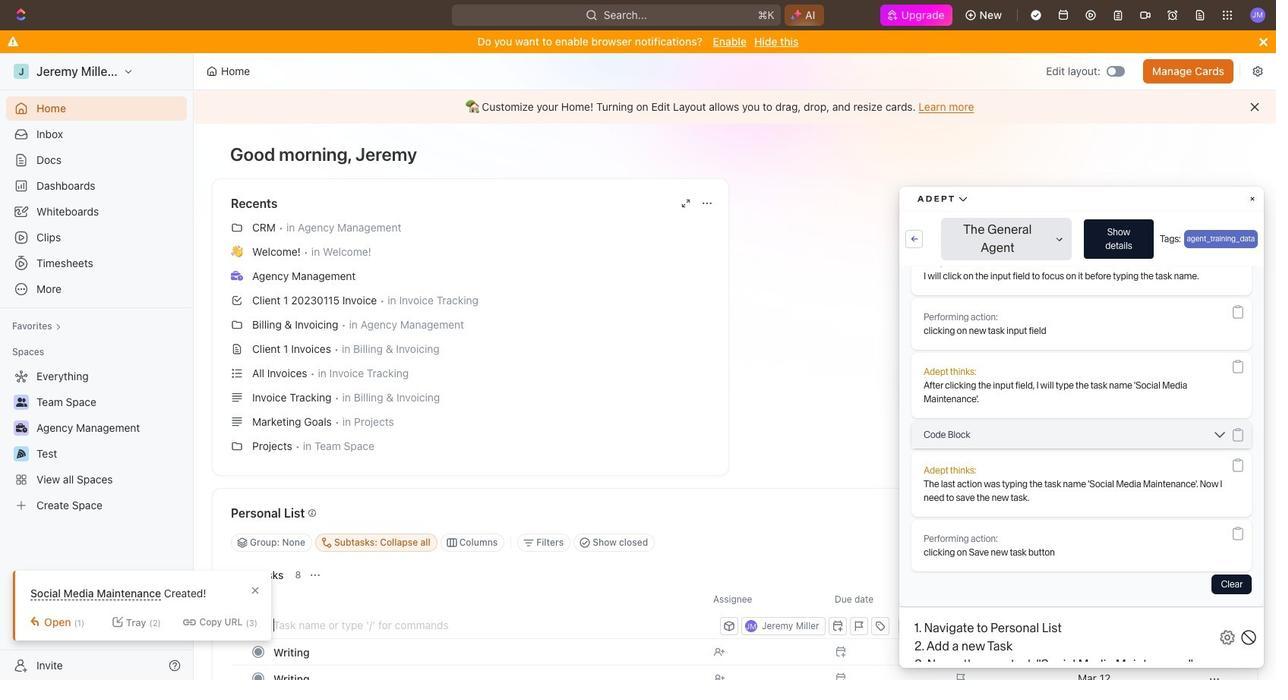 Task type: locate. For each thing, give the bounding box(es) containing it.
jeremy miller's workspace, , element
[[14, 64, 29, 79]]

0 horizontal spatial business time image
[[16, 424, 27, 433]]

alert
[[194, 90, 1276, 124]]

user group image
[[16, 398, 27, 407]]

business time image
[[231, 271, 243, 281], [16, 424, 27, 433]]

0 vertical spatial business time image
[[231, 271, 243, 281]]

business time image inside tree
[[16, 424, 27, 433]]

Search tasks... text field
[[1027, 532, 1179, 555]]

tree inside sidebar navigation
[[6, 365, 187, 518]]

tree
[[6, 365, 187, 518]]

1 vertical spatial business time image
[[16, 424, 27, 433]]

1 horizontal spatial business time image
[[231, 271, 243, 281]]



Task type: describe. For each thing, give the bounding box(es) containing it.
pizza slice image
[[17, 450, 26, 459]]

sidebar navigation
[[0, 53, 197, 681]]

Task name or type '/' for commands text field
[[274, 613, 717, 637]]



Task type: vqa. For each thing, say whether or not it's contained in the screenshot.
'TEAM SPACE'
no



